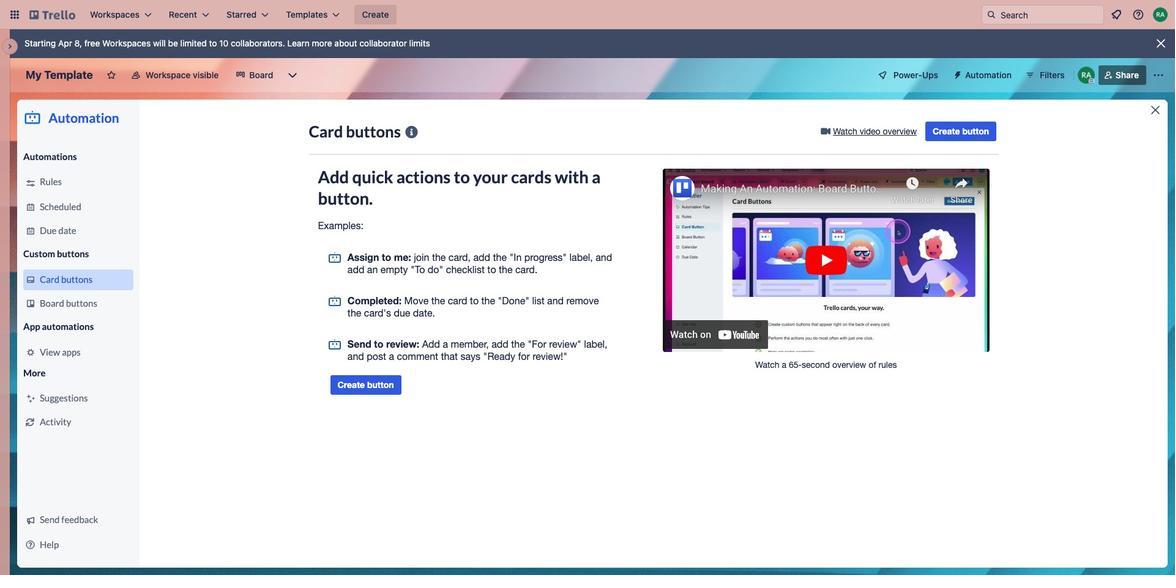 Task type: vqa. For each thing, say whether or not it's contained in the screenshot.
the Create button
yes



Task type: locate. For each thing, give the bounding box(es) containing it.
power-
[[894, 70, 922, 80]]

search image
[[987, 10, 996, 20]]

recent
[[169, 9, 197, 20]]

sm image
[[948, 65, 965, 83]]

1 vertical spatial workspaces
[[102, 38, 151, 48]]

power-ups button
[[869, 65, 946, 85]]

back to home image
[[29, 5, 75, 24]]

share
[[1116, 70, 1139, 80]]

automation button
[[948, 65, 1019, 85]]

create button
[[355, 5, 396, 24]]

apr
[[58, 38, 72, 48]]

workspace visible button
[[124, 65, 226, 85]]

starred
[[226, 9, 257, 20]]

share button
[[1098, 65, 1146, 85]]

ruby anderson (rubyanderson7) image
[[1078, 67, 1095, 84]]

workspaces down workspaces dropdown button
[[102, 38, 151, 48]]

my template
[[26, 69, 93, 81]]

workspaces button
[[83, 5, 159, 24]]

templates
[[286, 9, 328, 20]]

board
[[249, 70, 273, 80]]

starred button
[[219, 5, 276, 24]]

starting apr 8, free workspaces will be limited to 10 collaborators. learn more about collaborator limits
[[24, 38, 430, 48]]

customize views image
[[287, 69, 299, 81]]

workspace visible
[[146, 70, 219, 80]]

0 vertical spatial workspaces
[[90, 9, 139, 20]]

limits
[[409, 38, 430, 48]]

collaborator
[[359, 38, 407, 48]]

Search field
[[996, 6, 1104, 24]]

workspaces up free at the top left of the page
[[90, 9, 139, 20]]

about
[[334, 38, 357, 48]]

automation
[[965, 70, 1012, 80]]

free
[[84, 38, 100, 48]]

be
[[168, 38, 178, 48]]

workspaces
[[90, 9, 139, 20], [102, 38, 151, 48]]



Task type: describe. For each thing, give the bounding box(es) containing it.
8,
[[74, 38, 82, 48]]

open information menu image
[[1132, 9, 1145, 21]]

workspaces inside dropdown button
[[90, 9, 139, 20]]

to
[[209, 38, 217, 48]]

learn
[[287, 38, 310, 48]]

limited
[[180, 38, 207, 48]]

templates button
[[279, 5, 347, 24]]

primary element
[[0, 0, 1175, 29]]

this member is an admin of this board. image
[[1089, 78, 1094, 84]]

show menu image
[[1152, 69, 1165, 81]]

my
[[26, 69, 42, 81]]

starting
[[24, 38, 56, 48]]

recent button
[[162, 5, 217, 24]]

filters
[[1040, 70, 1065, 80]]

template
[[44, 69, 93, 81]]

ups
[[922, 70, 938, 80]]

0 notifications image
[[1109, 7, 1124, 22]]

visible
[[193, 70, 219, 80]]

star or unstar board image
[[106, 70, 116, 80]]

will
[[153, 38, 166, 48]]

create
[[362, 9, 389, 20]]

more
[[312, 38, 332, 48]]

filters button
[[1021, 65, 1068, 85]]

Board name text field
[[20, 65, 99, 85]]

workspace
[[146, 70, 191, 80]]

board link
[[228, 65, 281, 85]]

collaborators.
[[231, 38, 285, 48]]

ruby anderson (rubyanderson7) image
[[1153, 7, 1168, 22]]

learn more about collaborator limits link
[[287, 38, 430, 48]]

power-ups
[[894, 70, 938, 80]]

10
[[219, 38, 229, 48]]



